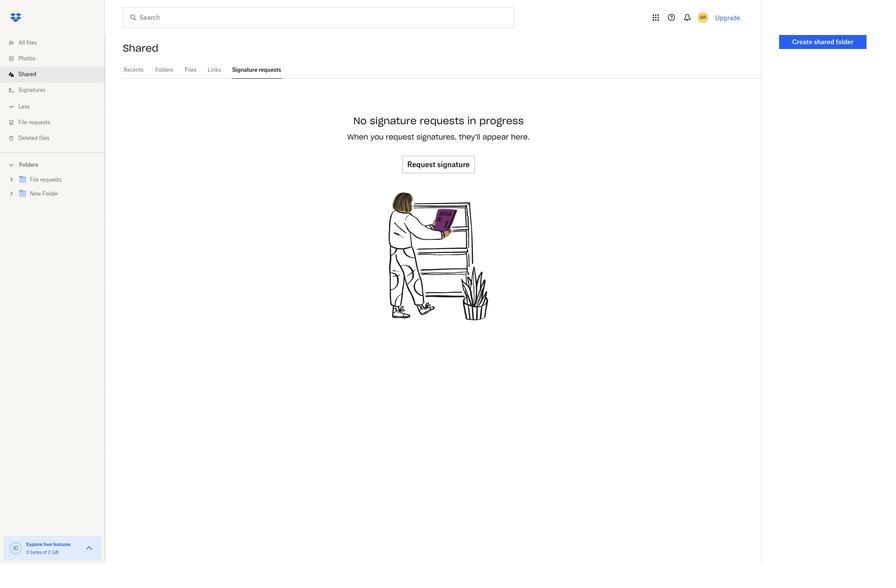 Task type: locate. For each thing, give the bounding box(es) containing it.
0 vertical spatial signature
[[370, 115, 417, 127]]

1 vertical spatial file requests
[[30, 176, 62, 183]]

deleted
[[18, 135, 38, 141]]

0 vertical spatial files
[[27, 39, 37, 46]]

shared up the recents link
[[123, 42, 159, 54]]

tab list containing recents
[[123, 61, 762, 79]]

progress
[[480, 115, 524, 127]]

request
[[386, 133, 415, 141]]

1 horizontal spatial files
[[39, 135, 50, 141]]

requests up 'folder'
[[40, 176, 62, 183]]

0 horizontal spatial shared
[[18, 71, 36, 77]]

0 vertical spatial file
[[18, 119, 27, 126]]

in
[[468, 115, 477, 127]]

when
[[348, 133, 368, 141]]

file requests link up new folder link in the top left of the page
[[18, 174, 98, 186]]

file requests up new folder
[[30, 176, 62, 183]]

requests inside list
[[29, 119, 50, 126]]

1 horizontal spatial signature
[[438, 160, 470, 169]]

requests up deleted files
[[29, 119, 50, 126]]

folders down "deleted"
[[19, 161, 38, 168]]

requests right signature
[[259, 67, 281, 73]]

0 vertical spatial folders
[[155, 67, 174, 73]]

file requests link
[[7, 115, 105, 130], [18, 174, 98, 186]]

files link
[[185, 61, 197, 77]]

list
[[0, 30, 105, 152]]

links
[[208, 67, 221, 73]]

new folder
[[30, 190, 58, 197]]

2
[[48, 550, 51, 555]]

requests up when you request signatures, they'll appear here.
[[420, 115, 465, 127]]

files
[[185, 67, 197, 73]]

less
[[18, 103, 30, 110]]

1 vertical spatial files
[[39, 135, 50, 141]]

create shared folder
[[793, 38, 854, 46]]

files for deleted files
[[39, 135, 50, 141]]

tab list
[[123, 61, 762, 79]]

0 horizontal spatial folders
[[19, 161, 38, 168]]

signature inside button
[[438, 160, 470, 169]]

file requests link up deleted files
[[7, 115, 105, 130]]

gr
[[701, 14, 707, 20]]

files
[[27, 39, 37, 46], [39, 135, 50, 141]]

requests inside signature requests link
[[259, 67, 281, 73]]

folders left files
[[155, 67, 174, 73]]

0 horizontal spatial signature
[[370, 115, 417, 127]]

file down less at the left of page
[[18, 119, 27, 126]]

deleted files link
[[7, 130, 105, 146]]

signature up request at the top
[[370, 115, 417, 127]]

file
[[18, 119, 27, 126], [30, 176, 39, 183]]

here.
[[512, 133, 530, 141]]

file up new
[[30, 176, 39, 183]]

signature for request
[[438, 160, 470, 169]]

0 horizontal spatial file
[[18, 119, 27, 126]]

shared
[[123, 42, 159, 54], [18, 71, 36, 77]]

files for all files
[[27, 39, 37, 46]]

1 vertical spatial signature
[[438, 160, 470, 169]]

file requests up deleted files
[[18, 119, 50, 126]]

gb
[[52, 550, 59, 555]]

1 vertical spatial folders
[[19, 161, 38, 168]]

0 vertical spatial shared
[[123, 42, 159, 54]]

1 vertical spatial file requests link
[[18, 174, 98, 186]]

1 horizontal spatial file
[[30, 176, 39, 183]]

signature for no
[[370, 115, 417, 127]]

you
[[371, 133, 384, 141]]

files right "deleted"
[[39, 135, 50, 141]]

signature
[[370, 115, 417, 127], [438, 160, 470, 169]]

files right the all
[[27, 39, 37, 46]]

folder
[[837, 38, 854, 46]]

1 horizontal spatial folders
[[155, 67, 174, 73]]

0 horizontal spatial files
[[27, 39, 37, 46]]

features
[[53, 542, 71, 547]]

signature down when you request signatures, they'll appear here.
[[438, 160, 470, 169]]

requests
[[259, 67, 281, 73], [420, 115, 465, 127], [29, 119, 50, 126], [40, 176, 62, 183]]

upgrade link
[[716, 14, 741, 21]]

deleted files
[[18, 135, 50, 141]]

file requests
[[18, 119, 50, 126], [30, 176, 62, 183]]

bytes
[[30, 550, 42, 555]]

0 vertical spatial file requests
[[18, 119, 50, 126]]

when you request signatures, they'll appear here.
[[348, 133, 530, 141]]

signatures link
[[7, 82, 105, 98]]

signature requests link
[[232, 61, 282, 77]]

folders
[[155, 67, 174, 73], [19, 161, 38, 168]]

1 horizontal spatial shared
[[123, 42, 159, 54]]

group
[[0, 171, 105, 207]]

1 vertical spatial shared
[[18, 71, 36, 77]]

explore free features 0 bytes of 2 gb
[[26, 542, 71, 555]]

shared down the photos
[[18, 71, 36, 77]]

1 vertical spatial file
[[30, 176, 39, 183]]



Task type: vqa. For each thing, say whether or not it's contained in the screenshot.
the Upgrade
yes



Task type: describe. For each thing, give the bounding box(es) containing it.
all files link
[[7, 35, 105, 51]]

file inside group
[[30, 176, 39, 183]]

they'll
[[459, 133, 481, 141]]

signatures
[[18, 87, 46, 93]]

create shared folder button
[[780, 35, 867, 49]]

gr button
[[697, 11, 711, 25]]

dropbox image
[[7, 9, 25, 26]]

links link
[[207, 61, 221, 77]]

less image
[[7, 102, 16, 111]]

explore
[[26, 542, 43, 547]]

folder
[[43, 190, 58, 197]]

upgrade
[[716, 14, 741, 21]]

folders inside "button"
[[19, 161, 38, 168]]

file inside list
[[18, 119, 27, 126]]

request signature
[[408, 160, 470, 169]]

Search text field
[[140, 13, 496, 22]]

0 vertical spatial file requests link
[[7, 115, 105, 130]]

new folder link
[[18, 188, 98, 200]]

list containing all files
[[0, 30, 105, 152]]

shared
[[815, 38, 835, 46]]

recents
[[124, 67, 144, 73]]

quota usage element
[[9, 541, 23, 555]]

all files
[[18, 39, 37, 46]]

signatures,
[[417, 133, 457, 141]]

all
[[18, 39, 25, 46]]

folders link
[[155, 61, 174, 77]]

photos
[[18, 55, 35, 62]]

file requests link inside group
[[18, 174, 98, 186]]

free
[[44, 542, 52, 547]]

requests inside group
[[40, 176, 62, 183]]

shared inside list item
[[18, 71, 36, 77]]

shared link
[[7, 67, 105, 82]]

photos link
[[7, 51, 105, 67]]

0
[[26, 550, 29, 555]]

group containing file requests
[[0, 171, 105, 207]]

illustration of an empty shelf image
[[373, 191, 505, 322]]

appear
[[483, 133, 509, 141]]

recents link
[[123, 61, 144, 77]]

shared list item
[[0, 67, 105, 82]]

no signature requests in progress
[[354, 115, 524, 127]]

folders button
[[0, 158, 105, 171]]

no
[[354, 115, 367, 127]]

request signature button
[[402, 156, 475, 173]]

of
[[43, 550, 47, 555]]

new
[[30, 190, 41, 197]]

request
[[408, 160, 436, 169]]

signature requests
[[232, 67, 281, 73]]

signature
[[232, 67, 258, 73]]

create
[[793, 38, 813, 46]]



